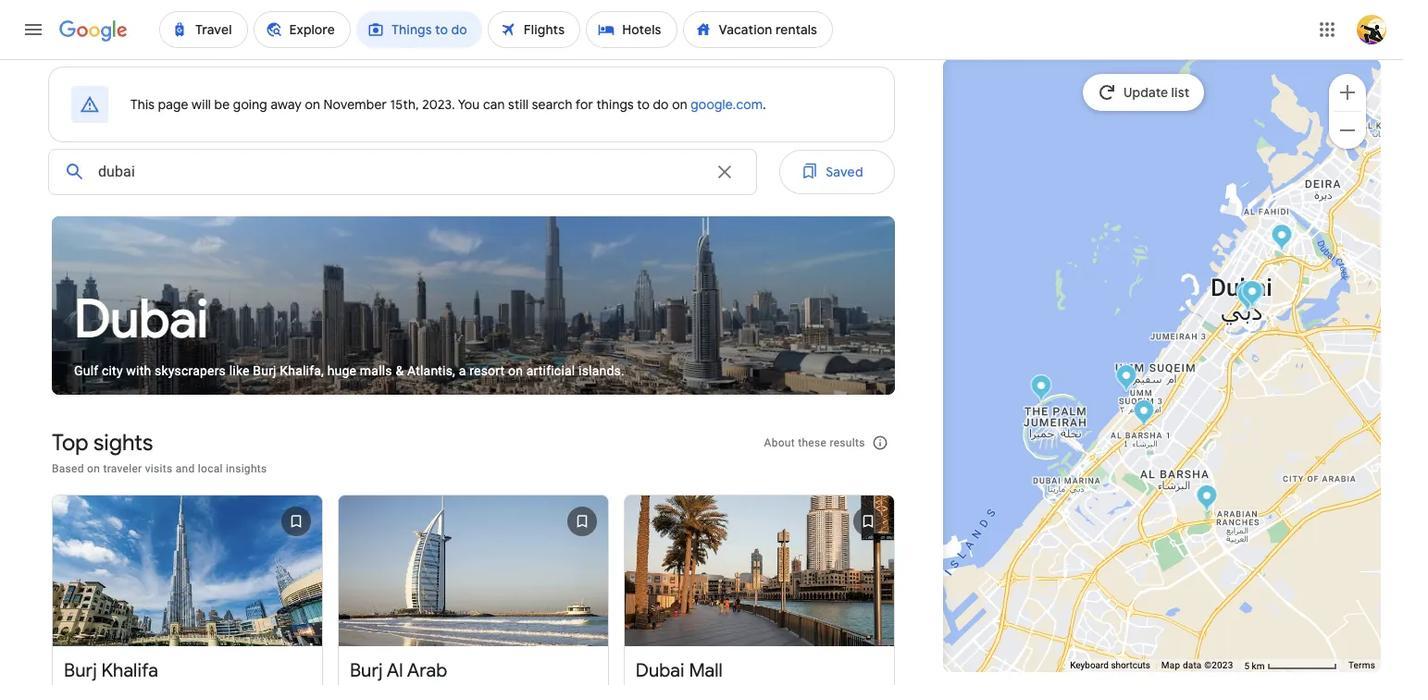 Task type: locate. For each thing, give the bounding box(es) containing it.
on right do
[[672, 96, 687, 113]]

be
[[214, 96, 230, 113]]

about these results
[[764, 437, 865, 450]]

burj right like
[[253, 364, 276, 379]]

km
[[1252, 661, 1265, 671]]

burj al arab
[[350, 660, 447, 683]]

.
[[763, 96, 766, 113]]

dubai left mall in the bottom of the page
[[636, 660, 685, 683]]

search
[[532, 96, 573, 113]]

will
[[192, 96, 211, 113]]

dubai up with
[[74, 287, 208, 353]]

a
[[459, 364, 466, 379]]

0 vertical spatial dubai
[[74, 287, 208, 353]]

arab
[[407, 660, 447, 683]]

on
[[305, 96, 320, 113], [672, 96, 687, 113], [508, 364, 523, 379], [87, 463, 100, 476]]

terms
[[1348, 661, 1375, 671]]

based
[[52, 463, 84, 476]]

zoom out map image
[[1336, 119, 1359, 141]]

gulf city with skyscrapers like burj khalifa, huge malls & atlantis, a resort on artificial islands.
[[74, 364, 625, 379]]

update list button
[[1083, 74, 1204, 111]]

with
[[126, 364, 151, 379]]

mall
[[689, 660, 723, 683]]

list
[[1171, 84, 1189, 101]]

dubai for dubai mall
[[636, 660, 685, 683]]

1 vertical spatial dubai
[[636, 660, 685, 683]]

google.com
[[691, 96, 763, 113]]

keyboard
[[1070, 661, 1109, 671]]

dubai
[[74, 287, 208, 353], [636, 660, 685, 683]]

burj left khalifa
[[64, 660, 97, 683]]

zoom in map image
[[1336, 81, 1359, 103]]

khalifa,
[[280, 364, 324, 379]]

list
[[44, 482, 902, 686]]

about these results image
[[858, 421, 902, 466]]

save dubai mall to collection image
[[846, 500, 890, 544]]

terms link
[[1348, 661, 1375, 671]]

1 horizontal spatial dubai
[[636, 660, 685, 683]]

huge
[[327, 364, 357, 379]]

2 horizontal spatial burj
[[350, 660, 383, 683]]

like
[[229, 364, 250, 379]]

on right away at the top left of the page
[[305, 96, 320, 113]]

keyboard shortcuts button
[[1070, 660, 1150, 673]]

dubai aquarium & underwater zoo image
[[1242, 280, 1263, 311]]

on inside top sights region
[[87, 463, 100, 476]]

list containing burj khalifa
[[44, 482, 902, 686]]

shortcuts
[[1111, 661, 1150, 671]]

dubai miracle garden image
[[1197, 484, 1218, 515]]

for
[[575, 96, 593, 113]]

things
[[596, 96, 634, 113]]

0 horizontal spatial dubai
[[74, 287, 208, 353]]

update list
[[1123, 84, 1189, 101]]

top sights region
[[33, 414, 902, 686]]

keyboard shortcuts
[[1070, 661, 1150, 671]]

going
[[233, 96, 267, 113]]

burj left al
[[350, 660, 383, 683]]

burj
[[253, 364, 276, 379], [64, 660, 97, 683], [350, 660, 383, 683]]

burj for burj khalifa
[[64, 660, 97, 683]]

on right based
[[87, 463, 100, 476]]

&
[[396, 364, 404, 379]]

you
[[458, 96, 480, 113]]

0 horizontal spatial burj
[[64, 660, 97, 683]]

aquaventure waterpark image
[[1031, 374, 1052, 405]]

5 km
[[1244, 661, 1267, 671]]

1 horizontal spatial burj
[[253, 364, 276, 379]]

dubai mall link
[[624, 482, 894, 686]]

do
[[653, 96, 669, 113]]

dubai inside list
[[636, 660, 685, 683]]

city
[[102, 364, 123, 379]]

©2023
[[1204, 661, 1233, 671]]

traveler
[[103, 463, 142, 476]]

this page will be going away on november 15th, 2023. you can still search for things to do on google.com .
[[130, 96, 766, 113]]

top sights
[[52, 430, 153, 457]]

burj khalifa image
[[1236, 280, 1258, 311]]

ski dubai image
[[1134, 399, 1155, 430]]



Task type: vqa. For each thing, say whether or not it's contained in the screenshot.
1st 2 from right
no



Task type: describe. For each thing, give the bounding box(es) containing it.
away
[[271, 96, 302, 113]]

save burj al arab to collection image
[[560, 500, 604, 544]]

15th,
[[390, 96, 419, 113]]

burj khalifa link
[[53, 482, 322, 686]]

burj al arab image
[[1116, 364, 1137, 395]]

dubai mall image
[[1244, 280, 1265, 311]]

5
[[1244, 661, 1250, 671]]

2023.
[[422, 96, 455, 113]]

update
[[1123, 84, 1168, 101]]

google.com link
[[691, 96, 763, 113]]

burj for burj al arab
[[350, 660, 383, 683]]

results
[[830, 437, 865, 450]]

visits
[[145, 463, 173, 476]]

page
[[158, 96, 188, 113]]

main menu image
[[22, 19, 44, 41]]

and
[[176, 463, 195, 476]]

on right resort
[[508, 364, 523, 379]]

5 km button
[[1239, 660, 1343, 673]]

local
[[198, 463, 223, 476]]

these
[[798, 437, 827, 450]]

skyscrapers
[[155, 364, 226, 379]]

data
[[1183, 661, 1202, 671]]

malls
[[360, 364, 392, 379]]

top
[[52, 430, 88, 457]]

sights
[[94, 430, 153, 457]]

the dubai fountain image
[[1237, 284, 1259, 314]]

insights
[[226, 463, 267, 476]]

this
[[130, 96, 155, 113]]

dubai mall
[[636, 660, 723, 683]]

november
[[323, 96, 387, 113]]

dubai frame image
[[1271, 224, 1293, 254]]

clear image
[[714, 161, 736, 183]]

burj al arab link
[[339, 482, 608, 686]]

based on traveler visits and local insights
[[52, 463, 267, 476]]

gulf
[[74, 364, 98, 379]]

saved link
[[779, 150, 895, 194]]

list inside top sights region
[[44, 482, 902, 686]]

khalifa
[[101, 660, 158, 683]]

save burj khalifa to collection image
[[274, 500, 318, 544]]

Search for destinations, sights and more text field
[[97, 150, 703, 194]]

burj khalifa
[[64, 660, 158, 683]]

dubai for dubai
[[74, 287, 208, 353]]

islands.
[[578, 364, 625, 379]]

still
[[508, 96, 529, 113]]

saved
[[826, 164, 863, 180]]

atlantis,
[[407, 364, 455, 379]]

map region
[[904, 0, 1403, 686]]

to
[[637, 96, 650, 113]]

about
[[764, 437, 795, 450]]

resort
[[469, 364, 505, 379]]

map data ©2023
[[1161, 661, 1233, 671]]

can
[[483, 96, 505, 113]]

al
[[387, 660, 403, 683]]

map
[[1161, 661, 1180, 671]]

artificial
[[526, 364, 575, 379]]



